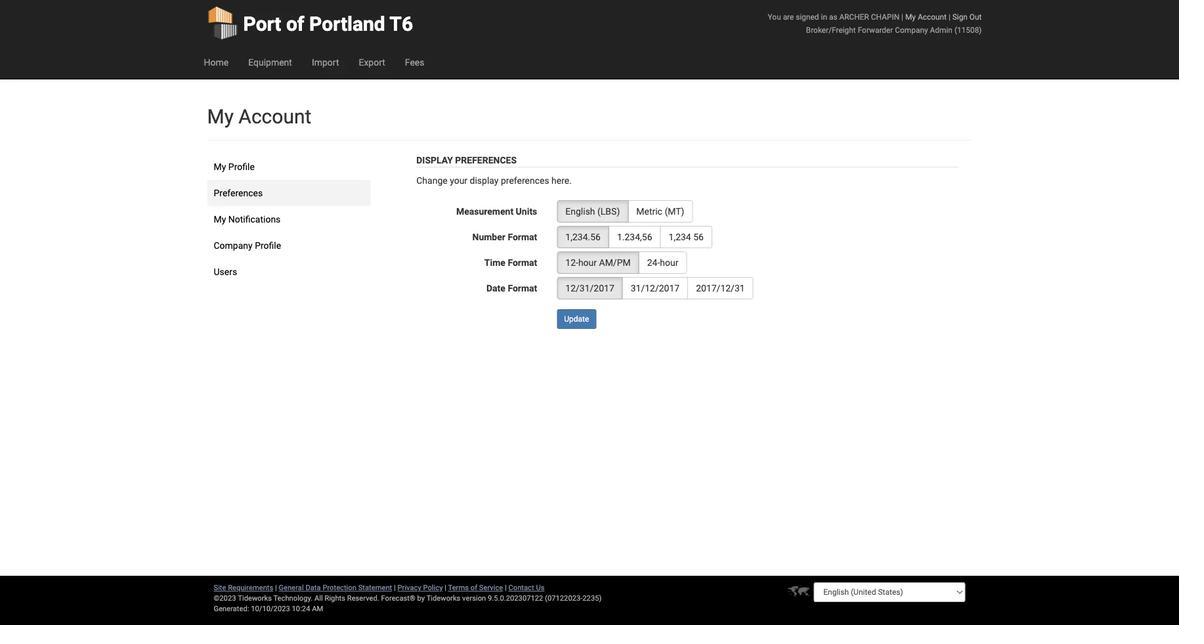 Task type: locate. For each thing, give the bounding box(es) containing it.
my
[[905, 12, 916, 21], [207, 105, 234, 128], [214, 161, 226, 172], [214, 214, 226, 225]]

reserved.
[[347, 594, 379, 602]]

1 horizontal spatial hour
[[660, 257, 678, 268]]

home button
[[194, 46, 238, 79]]

metric (mt)
[[636, 206, 684, 217]]

my left the notifications
[[214, 214, 226, 225]]

0 vertical spatial account
[[918, 12, 947, 21]]

12-
[[565, 257, 578, 268]]

0 horizontal spatial profile
[[228, 161, 255, 172]]

0 horizontal spatial hour
[[578, 257, 597, 268]]

10:24
[[292, 604, 310, 613]]

1 horizontal spatial profile
[[255, 240, 281, 251]]

notifications
[[228, 214, 281, 225]]

signed
[[796, 12, 819, 21]]

generated:
[[214, 604, 249, 613]]

2 hour from the left
[[660, 257, 678, 268]]

date
[[487, 283, 505, 293]]

sign out link
[[952, 12, 982, 21]]

your
[[450, 175, 468, 186]]

3 format from the top
[[508, 283, 537, 293]]

1 vertical spatial account
[[239, 105, 311, 128]]

(lbs)
[[597, 206, 620, 217]]

format
[[508, 231, 537, 242], [508, 257, 537, 268], [508, 283, 537, 293]]

tideworks
[[427, 594, 460, 602]]

1 format from the top
[[508, 231, 537, 242]]

| left sign
[[949, 12, 951, 21]]

terms of service link
[[448, 583, 503, 592]]

(11508)
[[955, 25, 982, 34]]

you
[[768, 12, 781, 21]]

1 vertical spatial preferences
[[214, 187, 263, 198]]

0 horizontal spatial of
[[286, 12, 304, 35]]

site requirements link
[[214, 583, 273, 592]]

archer
[[839, 12, 869, 21]]

format down units
[[508, 231, 537, 242]]

hour
[[578, 257, 597, 268], [660, 257, 678, 268]]

hour for 24-
[[660, 257, 678, 268]]

home
[[204, 57, 229, 68]]

english
[[565, 206, 595, 217]]

24-hour
[[647, 257, 678, 268]]

1 horizontal spatial company
[[895, 25, 928, 34]]

1 vertical spatial format
[[508, 257, 537, 268]]

1 horizontal spatial of
[[471, 583, 477, 592]]

of right port
[[286, 12, 304, 35]]

format right date
[[508, 283, 537, 293]]

users
[[214, 266, 237, 277]]

company up the users at the left top of page
[[214, 240, 253, 251]]

1 horizontal spatial preferences
[[455, 155, 517, 165]]

hour down 1,234
[[660, 257, 678, 268]]

out
[[970, 12, 982, 21]]

0 vertical spatial format
[[508, 231, 537, 242]]

change
[[416, 175, 448, 186]]

hour up 12/31/2017
[[578, 257, 597, 268]]

company down my account link
[[895, 25, 928, 34]]

1 hour from the left
[[578, 257, 597, 268]]

0 horizontal spatial account
[[239, 105, 311, 128]]

are
[[783, 12, 794, 21]]

profile down the notifications
[[255, 240, 281, 251]]

my up my notifications
[[214, 161, 226, 172]]

in
[[821, 12, 827, 21]]

data
[[306, 583, 321, 592]]

my for my notifications
[[214, 214, 226, 225]]

account up admin
[[918, 12, 947, 21]]

profile for company profile
[[255, 240, 281, 251]]

1.234,56
[[617, 231, 652, 242]]

1 vertical spatial company
[[214, 240, 253, 251]]

0 vertical spatial profile
[[228, 161, 255, 172]]

equipment button
[[238, 46, 302, 79]]

my inside you are signed in as archer chapin | my account | sign out broker/freight forwarder company admin (11508)
[[905, 12, 916, 21]]

2 format from the top
[[508, 257, 537, 268]]

rights
[[325, 594, 345, 602]]

profile
[[228, 161, 255, 172], [255, 240, 281, 251]]

preferences
[[501, 175, 549, 186]]

format right time
[[508, 257, 537, 268]]

measurement
[[456, 206, 513, 217]]

account down equipment dropdown button
[[239, 105, 311, 128]]

general data protection statement link
[[279, 583, 392, 592]]

forwarder
[[858, 25, 893, 34]]

display
[[416, 155, 453, 165]]

1 vertical spatial of
[[471, 583, 477, 592]]

my for my account
[[207, 105, 234, 128]]

date format
[[487, 283, 537, 293]]

am
[[312, 604, 323, 613]]

1 vertical spatial profile
[[255, 240, 281, 251]]

my up my profile
[[207, 105, 234, 128]]

units
[[516, 206, 537, 217]]

0 vertical spatial preferences
[[455, 155, 517, 165]]

preferences up display
[[455, 155, 517, 165]]

1 horizontal spatial account
[[918, 12, 947, 21]]

requirements
[[228, 583, 273, 592]]

company inside you are signed in as archer chapin | my account | sign out broker/freight forwarder company admin (11508)
[[895, 25, 928, 34]]

number format
[[472, 231, 537, 242]]

0 horizontal spatial company
[[214, 240, 253, 251]]

forecast®
[[381, 594, 415, 602]]

site
[[214, 583, 226, 592]]

of
[[286, 12, 304, 35], [471, 583, 477, 592]]

time format
[[484, 257, 537, 268]]

my for my profile
[[214, 161, 226, 172]]

sign
[[952, 12, 968, 21]]

2 vertical spatial format
[[508, 283, 537, 293]]

preferences down my profile
[[214, 187, 263, 198]]

my right chapin
[[905, 12, 916, 21]]

contact us link
[[508, 583, 545, 592]]

of up version
[[471, 583, 477, 592]]

0 vertical spatial company
[[895, 25, 928, 34]]

| up tideworks
[[445, 583, 446, 592]]

|
[[901, 12, 903, 21], [949, 12, 951, 21], [275, 583, 277, 592], [394, 583, 396, 592], [445, 583, 446, 592], [505, 583, 507, 592]]

0 horizontal spatial preferences
[[214, 187, 263, 198]]

10/10/2023
[[251, 604, 290, 613]]

my account link
[[905, 12, 947, 21]]

profile up my notifications
[[228, 161, 255, 172]]

update button
[[557, 309, 596, 329]]

©2023 tideworks
[[214, 594, 272, 602]]

company
[[895, 25, 928, 34], [214, 240, 253, 251]]

policy
[[423, 583, 443, 592]]

2235)
[[583, 594, 602, 602]]

t6
[[390, 12, 413, 35]]

equipment
[[248, 57, 292, 68]]

port of portland t6 link
[[207, 0, 413, 46]]

account inside you are signed in as archer chapin | my account | sign out broker/freight forwarder company admin (11508)
[[918, 12, 947, 21]]

my profile
[[214, 161, 255, 172]]

general
[[279, 583, 304, 592]]

account
[[918, 12, 947, 21], [239, 105, 311, 128]]



Task type: describe. For each thing, give the bounding box(es) containing it.
my notifications
[[214, 214, 281, 225]]

| up forecast®
[[394, 583, 396, 592]]

1,234 56
[[669, 231, 704, 242]]

contact
[[508, 583, 534, 592]]

24-
[[647, 257, 660, 268]]

by
[[417, 594, 425, 602]]

chapin
[[871, 12, 900, 21]]

site requirements | general data protection statement | privacy policy | terms of service | contact us ©2023 tideworks technology. all rights reserved. forecast® by tideworks version 9.5.0.202307122 (07122023-2235) generated: 10/10/2023 10:24 am
[[214, 583, 602, 613]]

portland
[[309, 12, 385, 35]]

import button
[[302, 46, 349, 79]]

port of portland t6
[[243, 12, 413, 35]]

here.
[[552, 175, 572, 186]]

metric
[[636, 206, 662, 217]]

privacy
[[398, 583, 421, 592]]

terms
[[448, 583, 469, 592]]

9.5.0.202307122
[[488, 594, 543, 602]]

admin
[[930, 25, 953, 34]]

change your display preferences here.
[[416, 175, 572, 186]]

broker/freight
[[806, 25, 856, 34]]

statement
[[358, 583, 392, 592]]

(07122023-
[[545, 594, 583, 602]]

as
[[829, 12, 837, 21]]

number
[[472, 231, 505, 242]]

time
[[484, 257, 505, 268]]

english (lbs)
[[565, 206, 620, 217]]

fees button
[[395, 46, 434, 79]]

export
[[359, 57, 385, 68]]

am/pm
[[599, 257, 631, 268]]

export button
[[349, 46, 395, 79]]

you are signed in as archer chapin | my account | sign out broker/freight forwarder company admin (11508)
[[768, 12, 982, 34]]

us
[[536, 583, 545, 592]]

port
[[243, 12, 281, 35]]

56
[[693, 231, 704, 242]]

format for time format
[[508, 257, 537, 268]]

of inside site requirements | general data protection statement | privacy policy | terms of service | contact us ©2023 tideworks technology. all rights reserved. forecast® by tideworks version 9.5.0.202307122 (07122023-2235) generated: 10/10/2023 10:24 am
[[471, 583, 477, 592]]

1,234.56
[[565, 231, 601, 242]]

| right chapin
[[901, 12, 903, 21]]

display preferences
[[416, 155, 517, 165]]

31/12/2017
[[631, 283, 680, 293]]

privacy policy link
[[398, 583, 443, 592]]

company profile
[[214, 240, 281, 251]]

1,234
[[669, 231, 691, 242]]

| left "general"
[[275, 583, 277, 592]]

all
[[314, 594, 323, 602]]

12/31/2017
[[565, 283, 614, 293]]

technology.
[[273, 594, 313, 602]]

version
[[462, 594, 486, 602]]

measurement units
[[456, 206, 537, 217]]

(mt)
[[665, 206, 684, 217]]

profile for my profile
[[228, 161, 255, 172]]

protection
[[323, 583, 356, 592]]

12-hour am/pm
[[565, 257, 631, 268]]

0 vertical spatial of
[[286, 12, 304, 35]]

format for date format
[[508, 283, 537, 293]]

hour for 12-
[[578, 257, 597, 268]]

2017/12/31
[[696, 283, 745, 293]]

import
[[312, 57, 339, 68]]

service
[[479, 583, 503, 592]]

display
[[470, 175, 499, 186]]

my account
[[207, 105, 311, 128]]

update
[[564, 314, 589, 324]]

format for number format
[[508, 231, 537, 242]]

| up 9.5.0.202307122
[[505, 583, 507, 592]]



Task type: vqa. For each thing, say whether or not it's contained in the screenshot.
1st "hour" from left
yes



